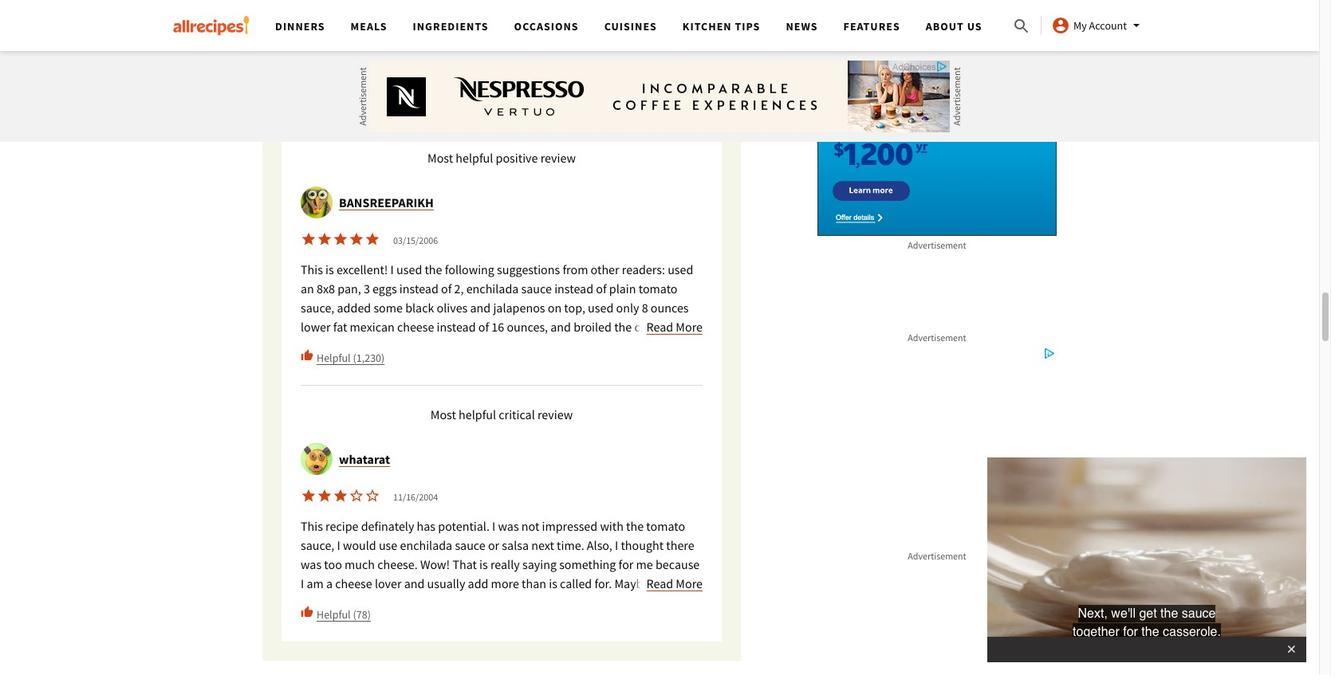 Task type: describe. For each thing, give the bounding box(es) containing it.
is inside this is excellent!  i used the following suggestions from other readers:  used an 8x8 pan, 3 eggs instead of 2, enchilada sauce instead of plain tomato sauce, added some black olives and jalapenos on top, used only 8 ounces lower fat mexican cheese instead of 16 ounces, and broiled the cheese on top.  my husband and i both loved it and we'll definitely be making this again!  we served it with spanish rice, salad, tortilla chips and salsa.
[[325, 262, 334, 278]]

cheese for most helpful positive review
[[397, 319, 434, 335]]

pan,
[[338, 281, 361, 297]]

most for most helpful critical review
[[430, 407, 456, 423]]

loved
[[448, 339, 477, 354]]

following
[[445, 262, 494, 278]]

black
[[405, 300, 434, 316]]

readers:
[[622, 262, 665, 278]]

broiled
[[574, 319, 612, 335]]

both
[[420, 339, 445, 354]]

chilies
[[530, 614, 564, 630]]

hey,
[[520, 634, 542, 650]]

1 vertical spatial something
[[460, 595, 517, 611]]

helpful for positive
[[456, 150, 493, 166]]

this for this is excellent!  i used the following suggestions from other readers:  used an 8x8 pan, 3 eggs instead of 2, enchilada sauce instead of plain tomato sauce, added some black olives and jalapenos on top, used only 8 ounces lower fat mexican cheese instead of 16 ounces, and broiled the cheese on top.  my husband and i both loved it and we'll definitely be making this again!  we served it with spanish rice, salad, tortilla chips and salsa.
[[301, 262, 323, 278]]

will
[[644, 595, 663, 611]]

maybe
[[614, 576, 650, 592]]

0 horizontal spatial a
[[326, 576, 333, 592]]

star image up recipe at left bottom
[[333, 488, 349, 504]]

caret_down image
[[1127, 16, 1146, 35]]

0 vertical spatial in
[[519, 595, 529, 611]]

thought
[[621, 538, 664, 554]]

105
[[564, 63, 578, 75]]

more for ounces
[[676, 319, 703, 335]]

plain
[[609, 281, 636, 297]]

2,
[[454, 281, 464, 297]]

the down only
[[614, 319, 632, 335]]

16
[[492, 319, 504, 335]]

most for most helpful positive review
[[428, 150, 453, 166]]

0 vertical spatial time.
[[557, 538, 584, 554]]

thumb up image for i
[[301, 607, 313, 619]]

middle
[[457, 614, 495, 630]]

this
[[652, 339, 671, 354]]

add
[[468, 576, 488, 592]]

making
[[609, 339, 649, 354]]

helpful (78) button
[[301, 607, 371, 623]]

1 vertical spatial on
[[674, 319, 688, 335]]

rellenos
[[352, 634, 394, 650]]

tips
[[735, 19, 760, 33]]

also,
[[587, 538, 612, 554]]

us
[[967, 19, 982, 33]]

because
[[656, 557, 700, 573]]

0 vertical spatial would
[[343, 538, 376, 554]]

with up "also,"
[[600, 519, 624, 535]]

only
[[616, 300, 639, 316]]

0 horizontal spatial on
[[548, 300, 562, 316]]

read for ounces
[[646, 319, 673, 335]]

we'll
[[513, 339, 538, 354]]

the up but
[[510, 614, 528, 630]]

sauce inside this is excellent!  i used the following suggestions from other readers:  used an 8x8 pan, 3 eggs instead of 2, enchilada sauce instead of plain tomato sauce, added some black olives and jalapenos on top, used only 8 ounces lower fat mexican cheese instead of 16 ounces, and broiled the cheese on top.  my husband and i both loved it and we'll definitely be making this again!  we served it with spanish rice, salad, tortilla chips and salsa.
[[521, 281, 552, 297]]

0 horizontal spatial used
[[396, 262, 422, 278]]

tasty!
[[669, 634, 699, 650]]

5
[[425, 31, 431, 45]]

cuisines
[[604, 19, 657, 33]]

olives
[[437, 300, 468, 316]]

think
[[608, 595, 636, 611]]

i left both
[[414, 339, 418, 354]]

rice,
[[473, 358, 496, 374]]

2 vertical spatial is
[[549, 576, 557, 592]]

1173 ratings
[[468, 4, 535, 20]]

1 vertical spatial too
[[339, 595, 356, 611]]

1 vertical spatial time.
[[592, 614, 620, 630]]

review for most helpful critical review
[[537, 407, 573, 423]]

definitely
[[541, 339, 591, 354]]

294
[[564, 47, 578, 59]]

excellent!
[[337, 262, 388, 278]]

much,
[[359, 595, 393, 611]]

and up 'definitely'
[[551, 319, 571, 335]]

more for because
[[676, 576, 703, 592]]

review for most helpful positive review
[[540, 150, 576, 166]]

i up eggs
[[390, 262, 394, 278]]

star image up the 8x8
[[317, 232, 333, 248]]

39
[[564, 79, 573, 91]]

of left 2,
[[441, 281, 452, 297]]

ounces,
[[507, 319, 548, 335]]

ratings
[[496, 4, 535, 20]]

ounces
[[651, 300, 689, 316]]

we
[[336, 358, 352, 374]]

enchilada inside the this recipe definately has potential.  i was not impressed with the tomato sauce, i would use enchilada sauce or salsa next time.  also, i thought there was too much cheese.  wow!  that is really saying something for me because i am a cheese lover and usually add more than is called for.  maybe there wasn't too much, just needed something in there with it.  i think i will try a little shredded chicken in the middle of the chilies next time.  i have never had chile rellenos with meat in them, but hey, sounds like it would be tasty!
[[400, 538, 452, 554]]

account
[[1089, 18, 1127, 33]]

had
[[301, 634, 321, 650]]

bansreeparikh link
[[339, 195, 434, 211]]

my account button
[[1051, 16, 1146, 35]]

home image
[[173, 16, 250, 35]]

more
[[491, 576, 519, 592]]

0 vertical spatial there
[[666, 538, 694, 554]]

meals
[[351, 19, 387, 33]]

3 inside this is excellent!  i used the following suggestions from other readers:  used an 8x8 pan, 3 eggs instead of 2, enchilada sauce instead of plain tomato sauce, added some black olives and jalapenos on top, used only 8 ounces lower fat mexican cheese instead of 16 ounces, and broiled the cheese on top.  my husband and i both loved it and we'll definitely be making this again!  we served it with spanish rice, salad, tortilla chips and salsa.
[[364, 281, 370, 297]]

news
[[786, 19, 818, 33]]

about
[[926, 19, 964, 33]]

it inside the this recipe definately has potential.  i was not impressed with the tomato sauce, i would use enchilada sauce or salsa next time.  also, i thought there was too much cheese.  wow!  that is really saying something for me because i am a cheese lover and usually add more than is called for.  maybe there wasn't too much, just needed something in there with it.  i think i will try a little shredded chicken in the middle of the chilies next time.  i have never had chile rellenos with meat in them, but hey, sounds like it would be tasty!
[[607, 634, 615, 650]]

dinners link
[[275, 19, 325, 33]]

most helpful positive review
[[428, 150, 576, 166]]

instead up the top,
[[554, 281, 593, 297]]

2 horizontal spatial cheese
[[634, 319, 671, 335]]

navigation containing dinners
[[262, 0, 1012, 51]]

helpful (1,230) button
[[301, 350, 385, 366]]

read more for ounces
[[646, 319, 703, 335]]

star image right 2
[[435, 79, 448, 92]]

not
[[521, 519, 539, 535]]

much
[[345, 557, 375, 573]]

read for because
[[646, 576, 673, 592]]

my inside this is excellent!  i used the following suggestions from other readers:  used an 8x8 pan, 3 eggs instead of 2, enchilada sauce instead of plain tomato sauce, added some black olives and jalapenos on top, used only 8 ounces lower fat mexican cheese instead of 16 ounces, and broiled the cheese on top.  my husband and i both loved it and we'll definitely be making this again!  we served it with spanish rice, salad, tortilla chips and salsa.
[[324, 339, 340, 354]]

an
[[301, 281, 314, 297]]

top,
[[564, 300, 585, 316]]

helpful for wasn't
[[317, 608, 351, 622]]

kitchen tips
[[683, 19, 760, 33]]

saying
[[522, 557, 557, 573]]

fat
[[333, 319, 347, 335]]

lover
[[375, 576, 402, 592]]

that
[[453, 557, 477, 573]]

1173
[[468, 4, 493, 20]]

my account
[[1074, 18, 1127, 33]]

instead up black
[[399, 281, 438, 297]]

sauce inside the this recipe definately has potential.  i was not impressed with the tomato sauce, i would use enchilada sauce or salsa next time.  also, i thought there was too much cheese.  wow!  that is really saying something for me because i am a cheese lover and usually add more than is called for.  maybe there wasn't too much, just needed something in there with it.  i think i will try a little shredded chicken in the middle of the chilies next time.  i have never had chile rellenos with meat in them, but hey, sounds like it would be tasty!
[[455, 538, 486, 554]]

sauce, inside the this recipe definately has potential.  i was not impressed with the tomato sauce, i would use enchilada sauce or salsa next time.  also, i thought there was too much cheese.  wow!  that is really saying something for me because i am a cheese lover and usually add more than is called for.  maybe there wasn't too much, just needed something in there with it.  i think i will try a little shredded chicken in the middle of the chilies next time.  i have never had chile rellenos with meat in them, but hey, sounds like it would be tasty!
[[301, 538, 334, 554]]

them,
[[466, 634, 497, 650]]

8x8
[[317, 281, 335, 297]]

potential.
[[438, 519, 490, 535]]

recipe
[[325, 519, 359, 535]]

instead down olives
[[437, 319, 476, 335]]

tomato inside the this recipe definately has potential.  i was not impressed with the tomato sauce, i would use enchilada sauce or salsa next time.  also, i thought there was too much cheese.  wow!  that is really saying something for me because i am a cheese lover and usually add more than is called for.  maybe there wasn't too much, just needed something in there with it.  i think i will try a little shredded chicken in the middle of the chilies next time.  i have never had chile rellenos with meat in them, but hey, sounds like it would be tasty!
[[646, 519, 685, 535]]

i left am
[[301, 576, 304, 592]]

again!
[[301, 358, 334, 374]]

tomato inside this is excellent!  i used the following suggestions from other readers:  used an 8x8 pan, 3 eggs instead of 2, enchilada sauce instead of plain tomato sauce, added some black olives and jalapenos on top, used only 8 ounces lower fat mexican cheese instead of 16 ounces, and broiled the cheese on top.  my husband and i both loved it and we'll definitely be making this again!  we served it with spanish rice, salad, tortilla chips and salsa.
[[639, 281, 678, 297]]

occasions
[[514, 19, 579, 33]]

(78)
[[353, 608, 371, 622]]

occasions link
[[514, 19, 579, 33]]

2
[[425, 79, 431, 93]]



Task type: vqa. For each thing, say whether or not it's contained in the screenshot.
second your
no



Task type: locate. For each thing, give the bounding box(es) containing it.
kitchen
[[683, 19, 732, 33]]

8
[[642, 300, 648, 316]]

0 vertical spatial enchilada
[[466, 281, 519, 297]]

1 horizontal spatial 3
[[425, 63, 431, 77]]

1 horizontal spatial in
[[453, 634, 463, 650]]

use
[[379, 538, 397, 554]]

and down 16 on the left top
[[490, 339, 510, 354]]

time. up like
[[592, 614, 620, 630]]

my right account image
[[1074, 18, 1087, 33]]

i right "also,"
[[615, 538, 618, 554]]

sauce
[[521, 281, 552, 297], [455, 538, 486, 554]]

2 read from the top
[[646, 576, 673, 592]]

tortilla
[[533, 358, 568, 374]]

1 horizontal spatial sauce
[[521, 281, 552, 297]]

1 vertical spatial is
[[479, 557, 488, 573]]

0 horizontal spatial in
[[424, 614, 434, 630]]

1 vertical spatial next
[[567, 614, 590, 630]]

tomato up thought
[[646, 519, 685, 535]]

0 vertical spatial sauce,
[[301, 300, 334, 316]]

0 vertical spatial on
[[548, 300, 562, 316]]

used up broiled
[[588, 300, 614, 316]]

in down than
[[519, 595, 529, 611]]

of
[[441, 281, 452, 297], [596, 281, 607, 297], [478, 319, 489, 335], [497, 614, 508, 630]]

of left 16 on the left top
[[478, 319, 489, 335]]

star outline image
[[349, 488, 364, 504]]

helpful left critical
[[459, 407, 496, 423]]

something
[[559, 557, 616, 573], [460, 595, 517, 611]]

in
[[519, 595, 529, 611], [424, 614, 434, 630], [453, 634, 463, 650]]

and inside the this recipe definately has potential.  i was not impressed with the tomato sauce, i would use enchilada sauce or salsa next time.  also, i thought there was too much cheese.  wow!  that is really saying something for me because i am a cheese lover and usually add more than is called for.  maybe there wasn't too much, just needed something in there with it.  i think i will try a little shredded chicken in the middle of the chilies next time.  i have never had chile rellenos with meat in them, but hey, sounds like it would be tasty!
[[404, 576, 425, 592]]

news link
[[786, 19, 818, 33]]

1 vertical spatial read more
[[646, 576, 703, 592]]

salsa
[[502, 538, 529, 554]]

i up or
[[492, 519, 496, 535]]

1 vertical spatial a
[[683, 595, 689, 611]]

helpful (1,230)
[[317, 351, 385, 365]]

chile
[[324, 634, 349, 650]]

was
[[498, 519, 519, 535], [301, 557, 322, 573]]

i left the 'have'
[[623, 614, 626, 630]]

be inside this is excellent!  i used the following suggestions from other readers:  used an 8x8 pan, 3 eggs instead of 2, enchilada sauce instead of plain tomato sauce, added some black olives and jalapenos on top, used only 8 ounces lower fat mexican cheese instead of 16 ounces, and broiled the cheese on top.  my husband and i both loved it and we'll definitely be making this again!  we served it with spanish rice, salad, tortilla chips and salsa.
[[593, 339, 607, 354]]

0 horizontal spatial it
[[393, 358, 401, 374]]

3 right pan,
[[364, 281, 370, 297]]

eggs
[[373, 281, 397, 297]]

is right than
[[549, 576, 557, 592]]

sauce, down recipe at left bottom
[[301, 538, 334, 554]]

called
[[560, 576, 592, 592]]

0 vertical spatial most
[[428, 150, 453, 166]]

on down ounces
[[674, 319, 688, 335]]

about us
[[926, 19, 982, 33]]

served
[[355, 358, 391, 374]]

more down the because
[[676, 576, 703, 592]]

too left the much
[[324, 557, 342, 573]]

for
[[619, 557, 634, 573]]

read up will
[[646, 576, 673, 592]]

be
[[593, 339, 607, 354], [653, 634, 667, 650]]

was up salsa
[[498, 519, 519, 535]]

0 vertical spatial helpful
[[317, 351, 351, 365]]

helpful left positive
[[456, 150, 493, 166]]

the up thought
[[626, 519, 644, 535]]

salad,
[[498, 358, 530, 374]]

time. down impressed
[[557, 538, 584, 554]]

tomato up ounces
[[639, 281, 678, 297]]

helpful for critical
[[459, 407, 496, 423]]

cuisines link
[[604, 19, 657, 33]]

thumb up image up had
[[301, 607, 313, 619]]

read more for because
[[646, 576, 703, 592]]

0 vertical spatial sauce
[[521, 281, 552, 297]]

1 more from the top
[[676, 319, 703, 335]]

this is excellent!  i used the following suggestions from other readers:  used an 8x8 pan, 3 eggs instead of 2, enchilada sauce instead of plain tomato sauce, added some black olives and jalapenos on top, used only 8 ounces lower fat mexican cheese instead of 16 ounces, and broiled the cheese on top.  my husband and i both loved it and we'll definitely be making this again!  we served it with spanish rice, salad, tortilla chips and salsa.
[[301, 262, 693, 374]]

there up the because
[[666, 538, 694, 554]]

0 vertical spatial a
[[326, 576, 333, 592]]

1 vertical spatial enchilada
[[400, 538, 452, 554]]

it right like
[[607, 634, 615, 650]]

helpful
[[317, 351, 351, 365], [317, 608, 351, 622]]

2 horizontal spatial it
[[607, 634, 615, 650]]

0 vertical spatial tomato
[[639, 281, 678, 297]]

of inside the this recipe definately has potential.  i was not impressed with the tomato sauce, i would use enchilada sauce or salsa next time.  also, i thought there was too much cheese.  wow!  that is really saying something for me because i am a cheese lover and usually add more than is called for.  maybe there wasn't too much, just needed something in there with it.  i think i will try a little shredded chicken in the middle of the chilies next time.  i have never had chile rellenos with meat in them, but hey, sounds like it would be tasty!
[[497, 614, 508, 630]]

0 vertical spatial thumb up image
[[301, 350, 313, 362]]

about us link
[[926, 19, 982, 33]]

there up try
[[652, 576, 680, 592]]

this up an
[[301, 262, 323, 278]]

star image right 4
[[435, 47, 448, 60]]

account image
[[1051, 16, 1070, 35]]

features
[[843, 19, 900, 33]]

cheese down black
[[397, 319, 434, 335]]

1 vertical spatial most
[[430, 407, 456, 423]]

2 sauce, from the top
[[301, 538, 334, 554]]

meals link
[[351, 19, 387, 33]]

1 vertical spatial helpful
[[317, 608, 351, 622]]

0 vertical spatial next
[[531, 538, 554, 554]]

1 horizontal spatial my
[[1074, 18, 1087, 33]]

0 vertical spatial it
[[480, 339, 487, 354]]

jalapenos
[[493, 300, 545, 316]]

it right served
[[393, 358, 401, 374]]

this left recipe at left bottom
[[301, 519, 323, 535]]

it up rice,
[[480, 339, 487, 354]]

time.
[[557, 538, 584, 554], [592, 614, 620, 630]]

this
[[301, 262, 323, 278], [301, 519, 323, 535]]

1 vertical spatial tomato
[[646, 519, 685, 535]]

0 horizontal spatial enchilada
[[400, 538, 452, 554]]

1 vertical spatial review
[[537, 407, 573, 423]]

advertisement region
[[818, 37, 1057, 236], [369, 61, 950, 132], [818, 348, 1057, 547]]

used down 03/15/2006
[[396, 262, 422, 278]]

is up the 8x8
[[325, 262, 334, 278]]

0 horizontal spatial be
[[593, 339, 607, 354]]

0 vertical spatial more
[[676, 319, 703, 335]]

1 horizontal spatial is
[[479, 557, 488, 573]]

would up the much
[[343, 538, 376, 554]]

3 up 2
[[425, 63, 431, 77]]

review right critical
[[537, 407, 573, 423]]

2 vertical spatial there
[[532, 595, 560, 611]]

enchilada
[[466, 281, 519, 297], [400, 538, 452, 554]]

0 vertical spatial read more
[[646, 319, 703, 335]]

never
[[657, 614, 687, 630]]

thumb up image for lower
[[301, 350, 313, 362]]

03/15/2006
[[393, 235, 438, 247]]

1 helpful from the top
[[317, 351, 351, 365]]

i down recipe at left bottom
[[337, 538, 340, 554]]

more
[[676, 319, 703, 335], [676, 576, 703, 592]]

meat
[[423, 634, 450, 650]]

2 this from the top
[[301, 519, 323, 535]]

dinners
[[275, 19, 325, 33]]

2 horizontal spatial used
[[668, 262, 693, 278]]

this for this recipe definately has potential.  i was not impressed with the tomato sauce, i would use enchilada sauce or salsa next time.  also, i thought there was too much cheese.  wow!  that is really saying something for me because i am a cheese lover and usually add more than is called for.  maybe there wasn't too much, just needed something in there with it.  i think i will try a little shredded chicken in the middle of the chilies next time.  i have never had chile rellenos with meat in them, but hey, sounds like it would be tasty!
[[301, 519, 323, 535]]

star outline image
[[364, 488, 380, 504]]

the down needed
[[437, 614, 455, 630]]

11/16/2004
[[393, 492, 438, 504]]

the down 03/15/2006
[[425, 262, 442, 278]]

1 horizontal spatial used
[[588, 300, 614, 316]]

with down both
[[403, 358, 427, 374]]

1 horizontal spatial cheese
[[397, 319, 434, 335]]

and
[[470, 300, 491, 316], [551, 319, 571, 335], [391, 339, 412, 354], [490, 339, 510, 354], [602, 358, 622, 374], [404, 576, 425, 592]]

cheese.
[[377, 557, 418, 573]]

1 horizontal spatial a
[[683, 595, 689, 611]]

positive
[[496, 150, 538, 166]]

my right top.
[[324, 339, 340, 354]]

2 horizontal spatial is
[[549, 576, 557, 592]]

star image left star outline image
[[301, 488, 317, 504]]

1 read more from the top
[[646, 319, 703, 335]]

would down the 'have'
[[617, 634, 651, 650]]

thumb up image inside helpful (1,230) button
[[301, 350, 313, 362]]

in right meat at the bottom left of the page
[[453, 634, 463, 650]]

1 horizontal spatial enchilada
[[466, 281, 519, 297]]

helpful (78)
[[317, 608, 371, 622]]

cheese down 8
[[634, 319, 671, 335]]

be down broiled
[[593, 339, 607, 354]]

of down other
[[596, 281, 607, 297]]

be down 'never'
[[653, 634, 667, 650]]

cheese for most helpful critical review
[[335, 576, 372, 592]]

1 vertical spatial helpful
[[459, 407, 496, 423]]

read more up try
[[646, 576, 703, 592]]

1 vertical spatial there
[[652, 576, 680, 592]]

with inside this is excellent!  i used the following suggestions from other readers:  used an 8x8 pan, 3 eggs instead of 2, enchilada sauce instead of plain tomato sauce, added some black olives and jalapenos on top, used only 8 ounces lower fat mexican cheese instead of 16 ounces, and broiled the cheese on top.  my husband and i both loved it and we'll definitely be making this again!  we served it with spanish rice, salad, tortilla chips and salsa.
[[403, 358, 427, 374]]

and up just
[[404, 576, 425, 592]]

1 horizontal spatial something
[[559, 557, 616, 573]]

read more
[[646, 319, 703, 335], [646, 576, 703, 592]]

than
[[522, 576, 546, 592]]

0 horizontal spatial is
[[325, 262, 334, 278]]

0 vertical spatial be
[[593, 339, 607, 354]]

thumb up image down lower
[[301, 350, 313, 362]]

0 vertical spatial too
[[324, 557, 342, 573]]

more down ounces
[[676, 319, 703, 335]]

2 read more button from the top
[[634, 575, 703, 594]]

i left will
[[638, 595, 642, 611]]

something down add
[[460, 595, 517, 611]]

0 horizontal spatial 3
[[364, 281, 370, 297]]

try
[[665, 595, 680, 611]]

read more button up try
[[634, 575, 703, 594]]

and right olives
[[470, 300, 491, 316]]

read more button for ounces
[[634, 318, 703, 337]]

enchilada down following
[[466, 281, 519, 297]]

2 vertical spatial it
[[607, 634, 615, 650]]

with
[[403, 358, 427, 374], [600, 519, 624, 535], [563, 595, 586, 611], [397, 634, 421, 650]]

usually
[[427, 576, 465, 592]]

0 vertical spatial this
[[301, 262, 323, 278]]

review right positive
[[540, 150, 576, 166]]

read more button for because
[[634, 575, 703, 594]]

0 horizontal spatial time.
[[557, 538, 584, 554]]

0 horizontal spatial next
[[531, 538, 554, 554]]

is right that in the left of the page
[[479, 557, 488, 573]]

1 horizontal spatial would
[[617, 634, 651, 650]]

with down chicken
[[397, 634, 421, 650]]

1 vertical spatial this
[[301, 519, 323, 535]]

was up am
[[301, 557, 322, 573]]

sauce, up lower
[[301, 300, 334, 316]]

salsa.
[[625, 358, 655, 374]]

0 vertical spatial was
[[498, 519, 519, 535]]

1 vertical spatial was
[[301, 557, 322, 573]]

1 read from the top
[[646, 319, 673, 335]]

0 vertical spatial helpful
[[456, 150, 493, 166]]

sounds
[[545, 634, 584, 650]]

0 horizontal spatial would
[[343, 538, 376, 554]]

there up chilies
[[532, 595, 560, 611]]

most down 1
[[428, 150, 453, 166]]

read more button
[[634, 318, 703, 337], [634, 575, 703, 594]]

a right try
[[683, 595, 689, 611]]

search image
[[1012, 17, 1031, 36]]

0 horizontal spatial sauce
[[455, 538, 486, 554]]

star image
[[435, 47, 448, 60], [435, 79, 448, 92], [317, 232, 333, 248], [301, 488, 317, 504], [333, 488, 349, 504]]

0 vertical spatial read more button
[[634, 318, 703, 337]]

2 thumb up image from the top
[[301, 607, 313, 619]]

2 helpful from the top
[[317, 608, 351, 622]]

1 vertical spatial my
[[324, 339, 340, 354]]

0 vertical spatial review
[[540, 150, 576, 166]]

1 vertical spatial read
[[646, 576, 673, 592]]

1 read more button from the top
[[634, 318, 703, 337]]

0 vertical spatial 3
[[425, 63, 431, 77]]

cheese inside the this recipe definately has potential.  i was not impressed with the tomato sauce, i would use enchilada sauce or salsa next time.  also, i thought there was too much cheese.  wow!  that is really saying something for me because i am a cheese lover and usually add more than is called for.  maybe there wasn't too much, just needed something in there with it.  i think i will try a little shredded chicken in the middle of the chilies next time.  i have never had chile rellenos with meat in them, but hey, sounds like it would be tasty!
[[335, 576, 372, 592]]

with down called
[[563, 595, 586, 611]]

1 vertical spatial sauce,
[[301, 538, 334, 554]]

the
[[425, 262, 442, 278], [614, 319, 632, 335], [626, 519, 644, 535], [437, 614, 455, 630], [510, 614, 528, 630]]

have
[[628, 614, 654, 630]]

added
[[337, 300, 371, 316]]

0 vertical spatial read
[[646, 319, 673, 335]]

2 more from the top
[[676, 576, 703, 592]]

1 vertical spatial it
[[393, 358, 401, 374]]

1 vertical spatial would
[[617, 634, 651, 650]]

sauce down suggestions at the left top of page
[[521, 281, 552, 297]]

top.
[[301, 339, 322, 354]]

used right 'readers:'
[[668, 262, 693, 278]]

1 vertical spatial thumb up image
[[301, 607, 313, 619]]

1 vertical spatial more
[[676, 576, 703, 592]]

my inside button
[[1074, 18, 1087, 33]]

1 vertical spatial be
[[653, 634, 667, 650]]

0 vertical spatial is
[[325, 262, 334, 278]]

and left both
[[391, 339, 412, 354]]

1 vertical spatial in
[[424, 614, 434, 630]]

1 vertical spatial read more button
[[634, 575, 703, 594]]

thumb up image
[[301, 350, 313, 362], [301, 607, 313, 619]]

1 horizontal spatial it
[[480, 339, 487, 354]]

0 horizontal spatial something
[[460, 595, 517, 611]]

a
[[326, 576, 333, 592], [683, 595, 689, 611]]

read up this
[[646, 319, 673, 335]]

of up but
[[497, 614, 508, 630]]

0 vertical spatial my
[[1074, 18, 1087, 33]]

this inside this is excellent!  i used the following suggestions from other readers:  used an 8x8 pan, 3 eggs instead of 2, enchilada sauce instead of plain tomato sauce, added some black olives and jalapenos on top, used only 8 ounces lower fat mexican cheese instead of 16 ounces, and broiled the cheese on top.  my husband and i both loved it and we'll definitely be making this again!  we served it with spanish rice, salad, tortilla chips and salsa.
[[301, 262, 323, 278]]

1 horizontal spatial was
[[498, 519, 519, 535]]

from
[[563, 262, 588, 278]]

this inside the this recipe definately has potential.  i was not impressed with the tomato sauce, i would use enchilada sauce or salsa next time.  also, i thought there was too much cheese.  wow!  that is really saying something for me because i am a cheese lover and usually add more than is called for.  maybe there wasn't too much, just needed something in there with it.  i think i will try a little shredded chicken in the middle of the chilies next time.  i have never had chile rellenos with meat in them, but hey, sounds like it would be tasty!
[[301, 519, 323, 535]]

helpful for husband
[[317, 351, 351, 365]]

sauce, inside this is excellent!  i used the following suggestions from other readers:  used an 8x8 pan, 3 eggs instead of 2, enchilada sauce instead of plain tomato sauce, added some black olives and jalapenos on top, used only 8 ounces lower fat mexican cheese instead of 16 ounces, and broiled the cheese on top.  my husband and i both loved it and we'll definitely be making this again!  we served it with spanish rice, salad, tortilla chips and salsa.
[[301, 300, 334, 316]]

1 horizontal spatial next
[[567, 614, 590, 630]]

2 read more from the top
[[646, 576, 703, 592]]

1 horizontal spatial time.
[[592, 614, 620, 630]]

has
[[417, 519, 436, 535]]

suggestions
[[497, 262, 560, 278]]

on left the top,
[[548, 300, 562, 316]]

cheese down the much
[[335, 576, 372, 592]]

most down spanish
[[430, 407, 456, 423]]

ingredients link
[[413, 19, 489, 33]]

2 vertical spatial in
[[453, 634, 463, 650]]

next up sounds
[[567, 614, 590, 630]]

1 this from the top
[[301, 262, 323, 278]]

next up saying
[[531, 538, 554, 554]]

enchilada inside this is excellent!  i used the following suggestions from other readers:  used an 8x8 pan, 3 eggs instead of 2, enchilada sauce instead of plain tomato sauce, added some black olives and jalapenos on top, used only 8 ounces lower fat mexican cheese instead of 16 ounces, and broiled the cheese on top.  my husband and i both loved it and we'll definitely be making this again!  we served it with spanish rice, salad, tortilla chips and salsa.
[[466, 281, 519, 297]]

really
[[490, 557, 520, 573]]

other
[[591, 262, 619, 278]]

0 horizontal spatial cheese
[[335, 576, 372, 592]]

a right am
[[326, 576, 333, 592]]

0 horizontal spatial my
[[324, 339, 340, 354]]

i right it. in the left of the page
[[602, 595, 605, 611]]

1 horizontal spatial be
[[653, 634, 667, 650]]

chips
[[571, 358, 599, 374]]

navigation
[[262, 0, 1012, 51]]

1 vertical spatial 3
[[364, 281, 370, 297]]

0 vertical spatial something
[[559, 557, 616, 573]]

most helpful critical review
[[430, 407, 573, 423]]

sauce,
[[301, 300, 334, 316], [301, 538, 334, 554]]

2 horizontal spatial in
[[519, 595, 529, 611]]

be inside the this recipe definately has potential.  i was not impressed with the tomato sauce, i would use enchilada sauce or salsa next time.  also, i thought there was too much cheese.  wow!  that is really saying something for me because i am a cheese lover and usually add more than is called for.  maybe there wasn't too much, just needed something in there with it.  i think i will try a little shredded chicken in the middle of the chilies next time.  i have never had chile rellenos with meat in them, but hey, sounds like it would be tasty!
[[653, 634, 667, 650]]

1 horizontal spatial on
[[674, 319, 688, 335]]

would
[[343, 538, 376, 554], [617, 634, 651, 650]]

and down making
[[602, 358, 622, 374]]

star image
[[301, 232, 317, 248], [333, 232, 349, 248], [349, 232, 364, 248], [364, 232, 380, 248], [317, 488, 333, 504]]

thumb up image inside helpful (78) button
[[301, 607, 313, 619]]

too up the shredded
[[339, 595, 356, 611]]

1 thumb up image from the top
[[301, 350, 313, 362]]

shredded
[[328, 614, 378, 630]]

1 vertical spatial sauce
[[455, 538, 486, 554]]

sauce up that in the left of the page
[[455, 538, 486, 554]]

1 sauce, from the top
[[301, 300, 334, 316]]

read more button down ounces
[[634, 318, 703, 337]]

whatarat
[[339, 452, 390, 468]]

in up meat at the bottom left of the page
[[424, 614, 434, 630]]

something up called
[[559, 557, 616, 573]]

but
[[499, 634, 518, 650]]

bansreeparikh
[[339, 195, 434, 211]]

mexican
[[350, 319, 395, 335]]



